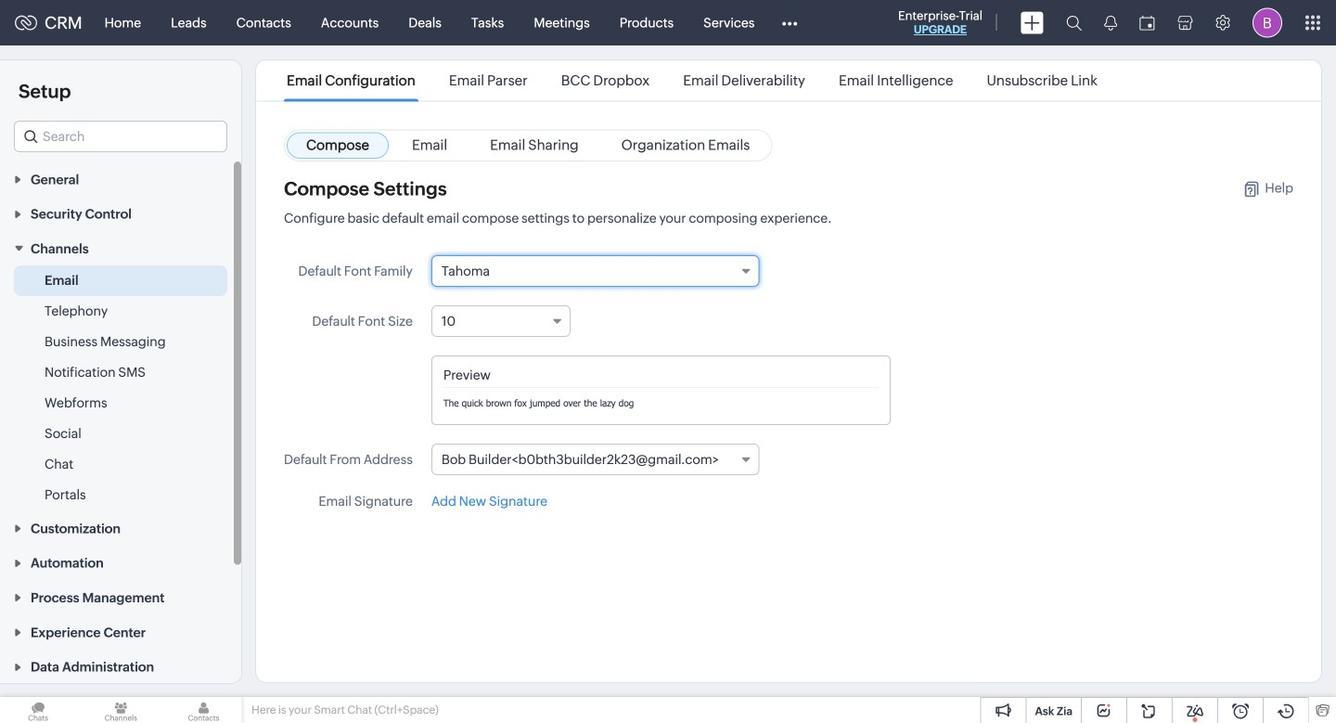 Task type: locate. For each thing, give the bounding box(es) containing it.
none field search
[[14, 121, 227, 152]]

profile element
[[1242, 0, 1294, 45]]

None field
[[14, 121, 227, 152], [431, 255, 760, 287], [431, 305, 571, 337], [431, 444, 760, 475], [431, 255, 760, 287], [431, 305, 571, 337], [431, 444, 760, 475]]

search element
[[1055, 0, 1093, 45]]

logo image
[[15, 15, 37, 30]]

list
[[270, 60, 1115, 101]]

Other Modules field
[[770, 8, 810, 38]]

region
[[0, 265, 241, 511]]

signals element
[[1093, 0, 1129, 45]]



Task type: vqa. For each thing, say whether or not it's contained in the screenshot.
the logo
yes



Task type: describe. For each thing, give the bounding box(es) containing it.
calendar image
[[1140, 15, 1156, 30]]

search image
[[1067, 15, 1082, 31]]

create menu element
[[1010, 0, 1055, 45]]

contacts image
[[166, 697, 242, 723]]

create menu image
[[1021, 12, 1044, 34]]

signals image
[[1105, 15, 1118, 31]]

profile image
[[1253, 8, 1283, 38]]

chats image
[[0, 697, 76, 723]]

Search text field
[[15, 122, 226, 151]]

channels image
[[83, 697, 159, 723]]



